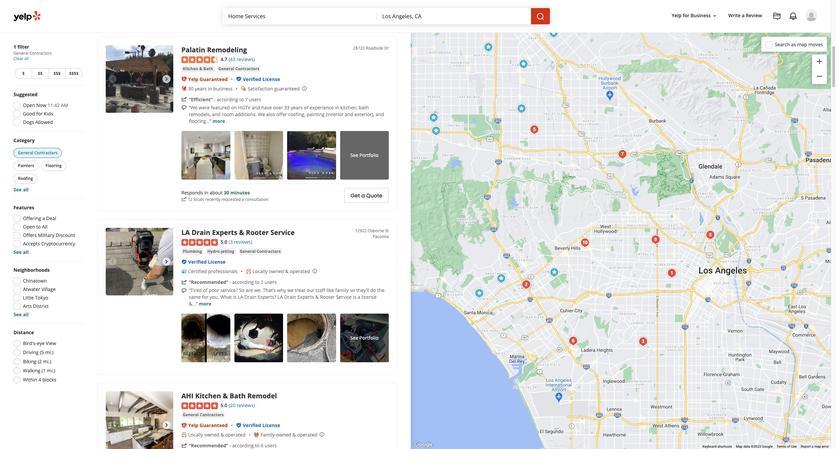 Task type: locate. For each thing, give the bounding box(es) containing it.
little
[[23, 295, 34, 301]]

see
[[351, 152, 358, 158], [14, 187, 22, 193], [14, 249, 22, 256], [14, 312, 22, 318], [351, 335, 358, 341]]

locally for 16 locally owned v2 icon
[[253, 268, 268, 275]]

about left 20
[[210, 7, 223, 13]]

in inside "we were featured on hgtv and have over 33 years of experience in kitchen, bath remodels, and room additions. we also offer roofing, painting (interior and exterior), and flooring…"
[[335, 104, 339, 111]]

$$ button
[[32, 68, 49, 79]]

1 "recommended" from the top
[[189, 279, 228, 286]]

previous image for palatin remodeling
[[108, 75, 117, 83]]

2 minutes from the top
[[231, 190, 250, 196]]

2 5.0 link from the top
[[221, 402, 227, 409]]

1 vertical spatial yelp guaranteed
[[188, 422, 228, 429]]

& inside "tired of poor service? so are we. that's why we treat our staff like family so they'll do the same for you. what is la drain experts? la drain experts & rooter service is a license &…"
[[315, 294, 319, 300]]

5.0 link for &
[[221, 402, 227, 409]]

rooter down like
[[320, 294, 335, 300]]

contractors for 'general contractors' button below '(43 reviews)'
[[235, 66, 260, 72]]

arts
[[23, 303, 32, 310]]

16 years in business v2 image
[[182, 86, 187, 91]]

overland remodeling & builders image
[[520, 278, 533, 292], [520, 278, 533, 292]]

notifications image
[[790, 12, 798, 20]]

3 see all from the top
[[14, 312, 29, 318]]

within 4 blocks
[[23, 377, 56, 383]]

0 vertical spatial mi.)
[[45, 349, 53, 356]]

5.0 link for experts
[[221, 238, 227, 246]]

1 vertical spatial more
[[199, 301, 212, 307]]

features
[[14, 204, 34, 211]]

0 horizontal spatial is
[[233, 294, 237, 300]]

get a quote for 20 minutes
[[351, 9, 383, 17]]

2 vertical spatial mi.)
[[47, 368, 55, 374]]

2 vertical spatial verified license button
[[243, 422, 280, 429]]

verified license for business
[[243, 76, 280, 82]]

0 horizontal spatial bath
[[204, 66, 213, 72]]

0 horizontal spatial more
[[199, 301, 212, 307]]

1 vertical spatial years
[[291, 104, 303, 111]]

2 see all from the top
[[14, 249, 29, 256]]

responds inside responds in about 20 minutes 8 locals recently contacted this agent
[[182, 7, 203, 13]]

palatin
[[182, 45, 205, 54]]

that's
[[263, 287, 276, 294]]

16 trending v2 image
[[182, 97, 187, 102], [182, 197, 187, 202], [182, 280, 187, 285]]

1 16 trending v2 image from the top
[[182, 97, 187, 102]]

general inside 1 filter general contractors clear all
[[14, 50, 28, 56]]

0 vertical spatial open
[[23, 102, 35, 108]]

locally owned & operated up "recommended" - according to 6 users on the left bottom
[[188, 432, 246, 438]]

1 vertical spatial verified license button
[[188, 259, 226, 265]]

1 vertical spatial users
[[265, 279, 277, 286]]

family
[[335, 287, 349, 294]]

about up 12 locals recently requested a consultation on the top of page
[[210, 190, 223, 196]]

16 verified v2 image
[[182, 259, 187, 265], [236, 423, 242, 429]]

2 see all button from the top
[[14, 249, 29, 256]]

3 16 trending v2 image from the top
[[182, 280, 187, 285]]

0 vertical spatial see portfolio link
[[340, 131, 389, 180]]

2 see portfolio from the top
[[351, 335, 379, 341]]

1 vertical spatial get a quote button
[[344, 188, 389, 203]]

general contractors link for the ahi kitchen & bath remodel link
[[182, 412, 225, 419]]

2 yelp guaranteed from the top
[[188, 422, 228, 429]]

license up 'satisfaction guaranteed'
[[263, 76, 280, 82]]

16 chevron down v2 image
[[712, 13, 718, 18]]

see all down roofing button
[[14, 187, 29, 193]]

for for kids
[[36, 111, 43, 117]]

2 vertical spatial yelp
[[188, 422, 198, 429]]

general contractors button up painters
[[14, 148, 62, 158]]

2 next image from the top
[[163, 422, 171, 430]]

more link down room
[[213, 118, 225, 124]]

reviews) for remodeling
[[237, 56, 255, 63]]

mi.) for driving (5 mi.)
[[45, 349, 53, 356]]

guaranteed for in
[[200, 76, 228, 82]]

all right clear
[[24, 56, 29, 62]]

ahi kitchen & bath remodel
[[182, 392, 277, 401]]

5.0 link left (20
[[221, 402, 227, 409]]

verified up "16 family owned v2" image
[[243, 422, 261, 429]]

5.0
[[221, 239, 227, 245], [221, 403, 227, 409]]

2 vertical spatial general contractors link
[[182, 412, 225, 419]]

remodels,
[[189, 111, 211, 118]]

service
[[271, 228, 295, 237], [336, 294, 352, 300]]

verified license up certified professionals
[[188, 259, 226, 265]]

minutes up this
[[231, 7, 250, 13]]

treat
[[295, 287, 306, 294]]

minutes up requested at the left
[[231, 190, 250, 196]]

certified professionals
[[188, 268, 238, 275]]

hgtv
[[238, 104, 251, 111]]

years inside "we were featured on hgtv and have over 33 years of experience in kitchen, bath remodels, and room additions. we also offer roofing, painting (interior and exterior), and flooring…"
[[291, 104, 303, 111]]

la up the plumbing
[[182, 228, 190, 237]]

service inside "tired of poor service? so are we. that's why we treat our staff like family so they'll do the same for you. what is la drain experts? la drain experts & rooter service is a license &…"
[[336, 294, 352, 300]]

16 trending v2 image up 16 speech v2 image at the left of page
[[182, 280, 187, 285]]

yelp down ahi on the bottom of the page
[[188, 422, 198, 429]]

1 see portfolio link from the top
[[340, 131, 389, 180]]

0 horizontal spatial locally
[[188, 432, 203, 438]]

of for "tired of poor service? so are we. that's why we treat our staff like family so they'll do the same for you. what is la drain experts? la drain experts & rooter service is a license &…"
[[203, 287, 208, 294]]

1 horizontal spatial for
[[202, 294, 209, 300]]

0 vertical spatial -
[[214, 96, 216, 103]]

also
[[266, 111, 275, 118]]

1 vertical spatial 16 trending v2 image
[[182, 197, 187, 202]]

is right the what on the bottom of the page
[[233, 294, 237, 300]]

0 vertical spatial 5.0
[[221, 239, 227, 245]]

1 vertical spatial 5.0 link
[[221, 402, 227, 409]]

verified up the satisfaction
[[243, 76, 261, 82]]

kitchen & bath button
[[182, 65, 214, 72]]

locals right 8
[[191, 14, 202, 19]]

verified license button up "16 family owned v2" image
[[243, 422, 280, 429]]

1 yelp guaranteed from the top
[[188, 76, 228, 82]]

1 vertical spatial get
[[351, 192, 360, 200]]

2 about from the top
[[210, 190, 223, 196]]

general contractors link down (3 reviews)
[[239, 248, 282, 255]]

now
[[36, 102, 46, 108]]

0 vertical spatial experts
[[212, 228, 237, 237]]

palatin remodeling
[[182, 45, 247, 54]]

16 verified v2 image down (20 reviews)
[[236, 423, 242, 429]]

1 vertical spatial according
[[232, 279, 254, 286]]

contractors up the 2
[[257, 249, 281, 254]]

1 is from the left
[[233, 294, 237, 300]]

1 vertical spatial verified
[[188, 259, 207, 265]]

anchorstrong construction image
[[567, 334, 580, 348]]

none field find
[[228, 13, 372, 20]]

see all button down 'arts'
[[14, 312, 29, 318]]

plumbing
[[183, 249, 202, 254]]

"recommended" up poor at the bottom of page
[[189, 279, 228, 286]]

33
[[284, 104, 290, 111]]

1 horizontal spatial rooter
[[320, 294, 335, 300]]

see all button
[[14, 187, 29, 193], [14, 249, 29, 256], [14, 312, 29, 318]]

0 vertical spatial bath
[[204, 66, 213, 72]]

0 vertical spatial 30
[[188, 85, 194, 92]]

2 get a quote button from the top
[[344, 188, 389, 203]]

license up family-
[[263, 422, 280, 429]]

mi.) right (1
[[47, 368, 55, 374]]

search image
[[537, 12, 545, 20]]

5 star rating image
[[182, 239, 218, 246], [182, 403, 218, 410]]

group containing suggested
[[11, 91, 84, 128]]

yelp guaranteed button up "recommended" - according to 6 users on the left bottom
[[188, 422, 228, 429]]

0 vertical spatial about
[[210, 7, 223, 13]]

verified for locally owned & operated
[[243, 422, 261, 429]]

2 vertical spatial according
[[232, 443, 254, 449]]

yelp guaranteed for owned
[[188, 422, 228, 429]]

28720 roadside dr
[[353, 45, 389, 51]]

iconyelpguaranteedbadgesmall image
[[182, 77, 187, 82], [182, 77, 187, 82], [182, 423, 187, 429], [182, 423, 187, 429]]

yelp guaranteed button for years
[[188, 76, 228, 82]]

general down filter
[[14, 50, 28, 56]]

5 star rating image down ahi on the bottom of the page
[[182, 403, 218, 410]]

1 get from the top
[[351, 9, 360, 17]]

village
[[41, 286, 56, 293]]

painters
[[18, 163, 34, 169]]

locally right 16 locally owned v2 image
[[188, 432, 203, 438]]

1 get a quote from the top
[[351, 9, 383, 17]]

general contractors down (3 reviews)
[[240, 249, 281, 254]]

0 vertical spatial yelp
[[672, 12, 682, 19]]

3 see all button from the top
[[14, 312, 29, 318]]

rooter inside "tired of poor service? so are we. that's why we treat our staff like family so they'll do the same for you. what is la drain experts? la drain experts & rooter service is a license &…"
[[320, 294, 335, 300]]

0 horizontal spatial years
[[195, 85, 207, 92]]

write
[[729, 12, 741, 19]]

recently left contacted
[[203, 14, 218, 19]]

have
[[261, 104, 272, 111]]

0 vertical spatial 16 trending v2 image
[[182, 97, 187, 102]]

general contractors button
[[217, 65, 261, 72], [14, 148, 62, 158], [239, 248, 282, 255], [182, 412, 225, 419]]

0 horizontal spatial more link
[[199, 301, 212, 307]]

la drain experts & rooter service
[[182, 228, 295, 237]]

1 horizontal spatial bath
[[230, 392, 246, 401]]

featured
[[211, 104, 230, 111]]

1 horizontal spatial locally owned & operated
[[253, 268, 310, 275]]

1 vertical spatial portfolio
[[360, 335, 379, 341]]

0 vertical spatial "recommended"
[[189, 279, 228, 286]]

1 horizontal spatial of
[[304, 104, 308, 111]]

0 vertical spatial yelp guaranteed
[[188, 76, 228, 82]]

2 vertical spatial see all button
[[14, 312, 29, 318]]

2 previous image from the top
[[108, 258, 117, 266]]

users right the 7
[[249, 96, 261, 103]]

1 see all button from the top
[[14, 187, 29, 193]]

1 5.0 link from the top
[[221, 238, 227, 246]]

see all down 'arts'
[[14, 312, 29, 318]]

minutes inside responds in about 20 minutes 8 locals recently contacted this agent
[[231, 7, 250, 13]]

0 vertical spatial see all
[[14, 187, 29, 193]]

keyboard
[[703, 445, 717, 449]]

all inside 1 filter general contractors clear all
[[24, 56, 29, 62]]

previous image
[[108, 75, 117, 83], [108, 258, 117, 266]]

2 vertical spatial verified
[[243, 422, 261, 429]]

locally for 16 locally owned v2 image
[[188, 432, 203, 438]]

hydro-jetting
[[207, 249, 234, 254]]

more for drain
[[199, 301, 212, 307]]

2 vertical spatial reviews)
[[237, 403, 255, 409]]

drain down the we
[[284, 294, 296, 300]]

get
[[351, 9, 360, 17], [351, 192, 360, 200]]

poor
[[209, 287, 219, 294]]

0 vertical spatial responds
[[182, 7, 203, 13]]

users for la drain experts & rooter service
[[265, 279, 277, 286]]

owned
[[269, 268, 284, 275], [204, 432, 219, 438], [276, 432, 291, 438]]

mi.) right '(2'
[[43, 359, 51, 365]]

contractors up flooring
[[34, 150, 58, 156]]

about inside responds in about 20 minutes 8 locals recently contacted this agent
[[210, 7, 223, 13]]

all down roofing button
[[23, 187, 29, 193]]

- left 6
[[230, 443, 231, 449]]

years up '"efficient"' at left
[[195, 85, 207, 92]]

5.0 left (20
[[221, 403, 227, 409]]

to left all at the left of the page
[[36, 224, 41, 230]]

"efficient"
[[189, 96, 213, 103]]

5 star rating image for kitchen
[[182, 403, 218, 410]]

0 vertical spatial la drain experts & rooter service image
[[547, 26, 561, 40]]

kitchen,
[[341, 104, 358, 111]]

group containing category
[[12, 137, 84, 193]]

0 vertical spatial verified
[[243, 76, 261, 82]]

1 vertical spatial next image
[[163, 422, 171, 430]]

see for features
[[14, 249, 22, 256]]

guaranteed for &
[[200, 422, 228, 429]]

guaranteed up 30 years in business
[[200, 76, 228, 82]]

0 horizontal spatial la
[[182, 228, 190, 237]]

is down so on the left bottom
[[353, 294, 357, 300]]

2 slideshow element from the top
[[106, 228, 173, 296]]

1 5.0 from the top
[[221, 239, 227, 245]]

filter
[[17, 44, 29, 50]]

mi.) for walking (1 mi.)
[[47, 368, 55, 374]]

the ivy builders image
[[495, 272, 508, 285]]

0 vertical spatial 5 star rating image
[[182, 239, 218, 246]]

previous image for la drain experts & rooter service
[[108, 258, 117, 266]]

30 up 12 locals recently requested a consultation on the top of page
[[224, 190, 229, 196]]

experts down "our"
[[298, 294, 314, 300]]

1 vertical spatial slideshow element
[[106, 228, 173, 296]]

for left 'business'
[[683, 12, 690, 19]]

yelp inside button
[[672, 12, 682, 19]]

and down 'featured'
[[212, 111, 221, 118]]

pure energy construction image
[[401, 39, 415, 52]]

to left 6
[[255, 443, 260, 449]]

operated for - according to 2 users
[[290, 268, 310, 275]]

info icon image
[[302, 86, 307, 91], [302, 86, 307, 91], [312, 269, 318, 274], [312, 269, 318, 274], [320, 432, 325, 438], [320, 432, 325, 438]]

owned for - according to 2 users
[[269, 268, 284, 275]]

good handyman la image
[[649, 233, 663, 247]]

2 horizontal spatial for
[[683, 12, 690, 19]]

30 right the 16 years in business v2 icon
[[188, 85, 194, 92]]

0 vertical spatial more link
[[213, 118, 225, 124]]

1 none field from the left
[[228, 13, 372, 20]]

0 horizontal spatial 16 verified v2 image
[[182, 259, 187, 265]]

slideshow element
[[106, 45, 173, 113], [106, 228, 173, 296], [106, 392, 173, 450]]

license
[[362, 294, 377, 300]]

2 get from the top
[[351, 192, 360, 200]]

2 yelp guaranteed button from the top
[[188, 422, 228, 429]]

- up 'featured'
[[214, 96, 216, 103]]

general down (3 reviews)
[[240, 249, 256, 254]]

bath inside button
[[204, 66, 213, 72]]

keyboard shortcuts
[[703, 445, 732, 449]]

all for category
[[23, 187, 29, 193]]

offers
[[23, 232, 37, 239]]

2 5.0 from the top
[[221, 403, 227, 409]]

search as map moves
[[775, 41, 823, 47]]

&…"
[[189, 301, 198, 307]]

1 vertical spatial see all
[[14, 249, 29, 256]]

yelp guaranteed button for owned
[[188, 422, 228, 429]]

mi.) right (5
[[45, 349, 53, 356]]

zoom in image
[[816, 57, 824, 65]]

all down 'arts'
[[23, 312, 29, 318]]

1 vertical spatial quote
[[366, 192, 383, 200]]

2 is from the left
[[353, 294, 357, 300]]

1 vertical spatial responds
[[182, 190, 203, 196]]

$$
[[38, 71, 43, 76]]

open up good
[[23, 102, 35, 108]]

2 vertical spatial 16 trending v2 image
[[182, 280, 187, 285]]

plumbing button
[[182, 248, 203, 255]]

responds for responds in about 20 minutes 8 locals recently contacted this agent
[[182, 7, 203, 13]]

of inside "we were featured on hgtv and have over 33 years of experience in kitchen, bath remodels, and room additions. we also offer roofing, painting (interior and exterior), and flooring…"
[[304, 104, 308, 111]]

12922 osborne st pacoima
[[355, 228, 389, 240]]

2 5 star rating image from the top
[[182, 403, 218, 410]]

roofing
[[18, 176, 33, 182]]

responds up 12
[[182, 190, 203, 196]]

kitchen & bath
[[183, 66, 213, 72]]

1 next image from the top
[[163, 258, 171, 266]]

little tokyo
[[23, 295, 48, 301]]

2 horizontal spatial of
[[788, 445, 791, 449]]

why
[[277, 287, 286, 294]]

years up roofing,
[[291, 104, 303, 111]]

1 quote from the top
[[366, 9, 383, 17]]

16 verified v2 image for operated 'verified license' button
[[236, 423, 242, 429]]

general contractors link down '(43 reviews)'
[[217, 65, 261, 72]]

2 guaranteed from the top
[[200, 422, 228, 429]]

recently inside responds in about 20 minutes 8 locals recently contacted this agent
[[203, 14, 218, 19]]

next image
[[163, 258, 171, 266], [163, 422, 171, 430]]

2 quote from the top
[[366, 192, 383, 200]]

business
[[691, 12, 711, 19]]

write a review
[[729, 12, 763, 19]]

bath
[[359, 104, 369, 111]]

0 vertical spatial 5.0 link
[[221, 238, 227, 246]]

16 trending v2 image
[[182, 443, 187, 449]]

minutes
[[231, 7, 250, 13], [231, 190, 250, 196]]

am
[[61, 102, 68, 108]]

responds
[[182, 7, 203, 13], [182, 190, 203, 196]]

yelp guaranteed button up 30 years in business
[[188, 76, 228, 82]]

1 open from the top
[[23, 102, 35, 108]]

see for category
[[14, 187, 22, 193]]

1 yelp guaranteed button from the top
[[188, 76, 228, 82]]

0 horizontal spatial 30
[[188, 85, 194, 92]]

according up on
[[217, 96, 238, 103]]

option group
[[11, 330, 84, 386]]

kitchen right ahi on the bottom of the page
[[195, 392, 221, 401]]

get a quote for 30 minutes
[[351, 192, 383, 200]]

next image for certified professionals
[[163, 258, 171, 266]]

experts
[[212, 228, 237, 237], [298, 294, 314, 300]]

16 locally owned v2 image
[[246, 269, 252, 274]]

home upgrade specialist image
[[579, 236, 592, 250]]

walking
[[23, 368, 40, 374]]

drain
[[192, 228, 210, 237], [245, 294, 257, 300], [284, 294, 296, 300]]

map region
[[401, 0, 837, 450]]

yelp guaranteed up "recommended" - according to 6 users on the left bottom
[[188, 422, 228, 429]]

0 vertical spatial for
[[683, 12, 690, 19]]

1 vertical spatial ahi kitchen & bath remodel image
[[106, 392, 173, 450]]

yelp down kitchen & bath button
[[188, 76, 198, 82]]

to left the 7
[[239, 96, 244, 103]]

reviews) for drain
[[234, 239, 252, 245]]

according
[[217, 96, 238, 103], [232, 279, 254, 286], [232, 443, 254, 449]]

0 vertical spatial previous image
[[108, 75, 117, 83]]

0 vertical spatial ahi kitchen & bath remodel image
[[473, 287, 486, 300]]

recently down responds in about 30 minutes at the top left
[[205, 197, 220, 202]]

1 guaranteed from the top
[[200, 76, 228, 82]]

1 vertical spatial la drain experts & rooter service image
[[106, 228, 173, 296]]

osborne
[[368, 228, 384, 234]]

group
[[813, 54, 827, 84], [11, 91, 84, 128], [12, 137, 84, 193], [11, 204, 84, 256], [11, 267, 84, 318]]

0 horizontal spatial la drain experts & rooter service image
[[106, 228, 173, 296]]

of up roofing,
[[304, 104, 308, 111]]

of left use
[[788, 445, 791, 449]]

0 vertical spatial get a quote
[[351, 9, 383, 17]]

None field
[[228, 13, 372, 20], [382, 13, 526, 20]]

1 vertical spatial service
[[336, 294, 352, 300]]

1 5 star rating image from the top
[[182, 239, 218, 246]]

in up 12 locals recently requested a consultation on the top of page
[[204, 190, 208, 196]]

1 about from the top
[[210, 7, 223, 13]]

0 vertical spatial slideshow element
[[106, 45, 173, 113]]

5.0 link left (3
[[221, 238, 227, 246]]

1 horizontal spatial map
[[815, 445, 821, 449]]

plumbing link
[[182, 248, 203, 255]]

in left 20
[[204, 7, 208, 13]]

la drain experts & rooter service image
[[547, 26, 561, 40], [106, 228, 173, 296]]

see all button down accepts
[[14, 249, 29, 256]]

accepts
[[23, 241, 40, 247]]

verified license up the satisfaction
[[243, 76, 280, 82]]

0 vertical spatial minutes
[[231, 7, 250, 13]]

open for open to all
[[23, 224, 35, 230]]

1 vertical spatial -
[[230, 279, 231, 286]]

reviews) right (43
[[237, 56, 255, 63]]

1 get a quote button from the top
[[344, 5, 389, 20]]

contractors down ahi kitchen & bath remodel
[[200, 412, 224, 418]]

verified
[[243, 76, 261, 82], [188, 259, 207, 265], [243, 422, 261, 429]]

st
[[385, 228, 389, 234]]

msb builders image
[[515, 102, 529, 115]]

magic hammer development image
[[430, 124, 443, 138]]

of
[[304, 104, 308, 111], [203, 287, 208, 294], [788, 445, 791, 449]]

1 horizontal spatial service
[[336, 294, 352, 300]]

map right as
[[798, 41, 808, 47]]

map
[[798, 41, 808, 47], [815, 445, 821, 449]]

locally
[[253, 268, 268, 275], [188, 432, 203, 438]]

projects image
[[773, 12, 781, 20]]

1 minutes from the top
[[231, 7, 250, 13]]

2 horizontal spatial la
[[278, 294, 283, 300]]

"recommended" for professionals
[[189, 279, 228, 286]]

0 vertical spatial reviews)
[[237, 56, 255, 63]]

open up "offers"
[[23, 224, 35, 230]]

0 vertical spatial guaranteed
[[200, 76, 228, 82]]

satisfaction guaranteed
[[248, 85, 300, 92]]

of left poor at the bottom of page
[[203, 287, 208, 294]]

guaranteed
[[274, 85, 300, 92]]

map for error
[[815, 445, 821, 449]]

2 responds from the top
[[182, 190, 203, 196]]

1 vertical spatial reviews)
[[234, 239, 252, 245]]

1 previous image from the top
[[108, 75, 117, 83]]

data
[[744, 445, 751, 449]]

option group containing distance
[[11, 330, 84, 386]]

see all button for chinatown
[[14, 312, 29, 318]]

"recommended"
[[189, 279, 228, 286], [189, 443, 228, 449]]

ahi kitchen & bath remodel image
[[473, 287, 486, 300], [106, 392, 173, 450]]

to left the 2
[[255, 279, 260, 286]]

16 certified professionals v2 image
[[182, 269, 187, 274]]

0 vertical spatial users
[[249, 96, 261, 103]]

contractors down '(43 reviews)'
[[235, 66, 260, 72]]

google image
[[413, 441, 435, 450]]

license for operated
[[263, 422, 280, 429]]

"efficient" - according to 7 users
[[189, 96, 261, 103]]

according down "16 family owned v2" image
[[232, 443, 254, 449]]

locally owned & operated up why
[[253, 268, 310, 275]]

general contractors link down ahi on the bottom of the page
[[182, 412, 225, 419]]

2 get a quote from the top
[[351, 192, 383, 200]]

1 vertical spatial previous image
[[108, 258, 117, 266]]

verified for 30 years in business
[[243, 76, 261, 82]]

dogs
[[23, 119, 34, 125]]

ahi
[[182, 392, 194, 401]]

minutes for 30
[[231, 190, 250, 196]]

(20 reviews) link
[[229, 402, 255, 409]]

according up so
[[232, 279, 254, 286]]

locally owned & operated for 16 locally owned v2 icon
[[253, 268, 310, 275]]

of inside "tired of poor service? so are we. that's why we treat our staff like family so they'll do the same for you. what is la drain experts? la drain experts & rooter service is a license &…"
[[203, 287, 208, 294]]

1 vertical spatial locally
[[188, 432, 203, 438]]

for inside button
[[683, 12, 690, 19]]

guaranteed
[[200, 76, 228, 82], [200, 422, 228, 429]]

owned up why
[[269, 268, 284, 275]]

all down accepts
[[23, 249, 29, 256]]

None search field
[[223, 8, 551, 24]]

guaranteed up "recommended" - according to 6 users on the left bottom
[[200, 422, 228, 429]]

1 vertical spatial 30
[[224, 190, 229, 196]]

2 open from the top
[[23, 224, 35, 230]]

2 vertical spatial verified license
[[243, 422, 280, 429]]

1 slideshow element from the top
[[106, 45, 173, 113]]

2 "recommended" from the top
[[189, 443, 228, 449]]

2 none field from the left
[[382, 13, 526, 20]]

experts up (3
[[212, 228, 237, 237]]

locally owned & operated
[[253, 268, 310, 275], [188, 432, 246, 438]]

0 horizontal spatial of
[[203, 287, 208, 294]]

1 vertical spatial more link
[[199, 301, 212, 307]]

0 vertical spatial map
[[798, 41, 808, 47]]

verified license button up certified professionals
[[188, 259, 226, 265]]

quote for 20 minutes
[[366, 9, 383, 17]]

get for 20 minutes
[[351, 9, 360, 17]]

12922
[[355, 228, 367, 234]]

general contractors link for plumbing link
[[239, 248, 282, 255]]

1 vertical spatial of
[[203, 287, 208, 294]]

1 vertical spatial kitchen
[[195, 392, 221, 401]]

years
[[195, 85, 207, 92], [291, 104, 303, 111]]

1 responds from the top
[[182, 7, 203, 13]]

1 vertical spatial guaranteed
[[200, 422, 228, 429]]

responds for responds in about 30 minutes
[[182, 190, 203, 196]]

(20
[[229, 403, 236, 409]]

more down room
[[213, 118, 225, 124]]



Task type: describe. For each thing, give the bounding box(es) containing it.
more for remodeling
[[213, 118, 225, 124]]

"tired
[[189, 287, 202, 294]]

4.7 star rating image
[[182, 56, 218, 63]]

search
[[775, 41, 790, 47]]

1 vertical spatial locals
[[194, 197, 204, 202]]

general contractors up painters
[[18, 150, 58, 156]]

roadside
[[366, 45, 383, 51]]

rm1 construction image
[[548, 266, 561, 279]]

our
[[307, 287, 314, 294]]

16 trending v2 image for la
[[182, 280, 187, 285]]

5 star rating image for drain
[[182, 239, 218, 246]]

about for 20
[[210, 7, 223, 13]]

see for neighborhoods
[[14, 312, 22, 318]]

according for remodeling
[[217, 96, 238, 103]]

general contractors down '(43 reviews)'
[[219, 66, 260, 72]]

"recommended" - according to 6 users
[[189, 443, 277, 449]]

certified
[[188, 268, 207, 275]]

they'll
[[356, 287, 369, 294]]

1
[[14, 44, 16, 50]]

next image
[[163, 75, 171, 83]]

locals inside responds in about 20 minutes 8 locals recently contacted this agent
[[191, 14, 202, 19]]

flooring button
[[41, 161, 66, 171]]

open to all
[[23, 224, 48, 230]]

four seasons builders image
[[616, 148, 630, 161]]

blocks
[[42, 377, 56, 383]]

to for 30 years in business
[[239, 96, 244, 103]]

"recommended" - according to 2 users
[[189, 279, 277, 286]]

next image for locally owned & operated
[[163, 422, 171, 430]]

(2
[[38, 359, 42, 365]]

(5
[[40, 349, 44, 356]]

jr services image
[[482, 40, 496, 54]]

more link for drain
[[199, 301, 212, 307]]

$
[[22, 71, 25, 76]]

0 horizontal spatial rooter
[[246, 228, 269, 237]]

map data ©2023 google
[[736, 445, 773, 449]]

0 vertical spatial general contractors link
[[217, 65, 261, 72]]

yelp for satisfaction guaranteed
[[188, 76, 198, 82]]

operated for - according to 6 users
[[297, 432, 318, 438]]

exterior),
[[355, 111, 375, 118]]

minutes for 20
[[231, 7, 250, 13]]

"recommended" for owned
[[189, 443, 228, 449]]

view
[[46, 340, 56, 347]]

use
[[791, 445, 797, 449]]

reviews) for kitchen
[[237, 403, 255, 409]]

good for kids
[[23, 111, 53, 117]]

(interior
[[326, 111, 344, 118]]

8
[[188, 14, 190, 19]]

$ button
[[15, 68, 32, 79]]

(1
[[42, 368, 46, 374]]

1 horizontal spatial la
[[238, 294, 243, 300]]

general contractors button down '(43 reviews)'
[[217, 65, 261, 72]]

write a review link
[[726, 10, 765, 22]]

©2023
[[751, 445, 762, 449]]

16 locally owned v2 image
[[182, 433, 187, 438]]

0 vertical spatial service
[[271, 228, 295, 237]]

28720
[[353, 45, 365, 51]]

1 vertical spatial bath
[[230, 392, 246, 401]]

accepts cryptocurrency
[[23, 241, 75, 247]]

good
[[23, 111, 35, 117]]

hoa construction solutions image
[[704, 228, 718, 242]]

yelp guaranteed for years
[[188, 76, 228, 82]]

docc malibu construction image
[[517, 57, 531, 71]]

allowed
[[35, 119, 53, 125]]

contractors inside 1 filter general contractors clear all
[[30, 50, 52, 56]]

verified license button for operated
[[243, 422, 280, 429]]

and right exterior),
[[376, 111, 384, 118]]

do
[[371, 287, 376, 294]]

maria w. image
[[806, 9, 818, 21]]

0 horizontal spatial experts
[[212, 228, 237, 237]]

bird's-eye view
[[23, 340, 56, 347]]

16 speech v2 image
[[182, 105, 187, 111]]

kitchen inside kitchen & bath button
[[183, 66, 198, 72]]

atwater
[[23, 286, 40, 293]]

yelp for family-owned & operated
[[188, 422, 198, 429]]

2 portfolio from the top
[[360, 335, 379, 341]]

contractors for 'general contractors' button under ahi on the bottom of the page
[[200, 412, 224, 418]]

terms of use link
[[777, 445, 797, 449]]

& inside button
[[199, 66, 202, 72]]

group containing features
[[11, 204, 84, 256]]

in inside responds in about 20 minutes 8 locals recently contacted this agent
[[204, 7, 208, 13]]

2 16 trending v2 image from the top
[[182, 197, 187, 202]]

a&a home improvements image
[[637, 335, 650, 349]]

empire home remodeling image
[[528, 123, 541, 136]]

and down kitchen,
[[345, 111, 353, 118]]

like
[[327, 287, 334, 294]]

1 vertical spatial license
[[208, 259, 226, 265]]

- for drain
[[230, 279, 231, 286]]

verified license button for business
[[243, 76, 280, 82]]

1 horizontal spatial 30
[[224, 190, 229, 196]]

locally owned & operated for 16 locally owned v2 image
[[188, 432, 246, 438]]

we
[[287, 287, 294, 294]]

business
[[213, 85, 233, 92]]

we
[[258, 111, 265, 118]]

contractors for 'general contractors' button underneath (3 reviews)
[[257, 249, 281, 254]]

6
[[261, 443, 264, 449]]

zoom out image
[[816, 72, 824, 81]]

are
[[246, 287, 253, 294]]

see all for offering a deal
[[14, 249, 29, 256]]

to for locally owned & operated
[[255, 443, 260, 449]]

biking (2 mi.)
[[23, 359, 51, 365]]

driving (5 mi.)
[[23, 349, 53, 356]]

1 vertical spatial recently
[[205, 197, 220, 202]]

verified license for operated
[[243, 422, 280, 429]]

user actions element
[[667, 8, 827, 50]]

in left business
[[208, 85, 212, 92]]

map for moves
[[798, 41, 808, 47]]

3 slideshow element from the top
[[106, 392, 173, 450]]

more link for remodeling
[[213, 118, 225, 124]]

(43 reviews)
[[229, 56, 255, 63]]

16 verified v2 image
[[236, 77, 242, 82]]

review
[[746, 12, 763, 19]]

according for drain
[[232, 279, 254, 286]]

suggested
[[14, 91, 38, 98]]

experience
[[310, 104, 334, 111]]

for for business
[[683, 12, 690, 19]]

16 family owned v2 image
[[254, 433, 259, 438]]

get a quote button for 20 minutes
[[344, 5, 389, 20]]

Near text field
[[382, 13, 526, 20]]

general contractors button down ahi on the bottom of the page
[[182, 412, 225, 419]]

16 trending v2 image for palatin
[[182, 97, 187, 102]]

over
[[273, 104, 283, 111]]

get a quote button for 30 minutes
[[344, 188, 389, 203]]

and up we
[[252, 104, 260, 111]]

previous image
[[108, 422, 117, 430]]

16 verified v2 image for 'verified license' button to the middle
[[182, 259, 187, 265]]

palatin remodeling image
[[106, 45, 173, 113]]

5.0 for &
[[221, 403, 227, 409]]

2 vertical spatial users
[[265, 443, 277, 449]]

0 vertical spatial years
[[195, 85, 207, 92]]

16 speech v2 image
[[182, 288, 187, 294]]

responds in about 20 minutes 8 locals recently contacted this agent
[[182, 7, 258, 19]]

2 horizontal spatial drain
[[284, 294, 296, 300]]

1 horizontal spatial drain
[[245, 294, 257, 300]]

general contractors down ahi on the bottom of the page
[[183, 412, 224, 418]]

owned for - according to 6 users
[[276, 432, 291, 438]]

mi.) for biking (2 mi.)
[[43, 359, 51, 365]]

open for open now 11:42 am
[[23, 102, 35, 108]]

5.0 for experts
[[221, 239, 227, 245]]

"we were featured on hgtv and have over 33 years of experience in kitchen, bath remodels, and room additions. we also offer roofing, painting (interior and exterior), and flooring…"
[[189, 104, 384, 124]]

general down ahi on the bottom of the page
[[183, 412, 199, 418]]

general down 4.7
[[219, 66, 234, 72]]

1 see portfolio from the top
[[351, 152, 379, 158]]

license for business
[[263, 76, 280, 82]]

2 see portfolio link from the top
[[340, 314, 389, 363]]

map
[[736, 445, 743, 449]]

12 locals recently requested a consultation
[[188, 197, 269, 202]]

google
[[762, 445, 773, 449]]

Find text field
[[228, 13, 372, 20]]

painting
[[307, 111, 325, 118]]

all for neighborhoods
[[23, 312, 29, 318]]

$$$$ button
[[65, 68, 82, 79]]

slideshow element for palatin
[[106, 45, 173, 113]]

11:42
[[48, 102, 60, 108]]

0 horizontal spatial ahi kitchen & bath remodel image
[[106, 392, 173, 450]]

$$$ button
[[49, 68, 65, 79]]

1 portfolio from the top
[[360, 152, 379, 158]]

skillsee image
[[666, 267, 679, 280]]

error
[[822, 445, 829, 449]]

offering
[[23, 215, 41, 222]]

2 vertical spatial -
[[230, 443, 231, 449]]

slideshow element for la
[[106, 228, 173, 296]]

users for palatin remodeling
[[249, 96, 261, 103]]

1 vertical spatial verified license
[[188, 259, 226, 265]]

general down category
[[18, 150, 33, 156]]

1 see all from the top
[[14, 187, 29, 193]]

30 years in business
[[188, 85, 233, 92]]

to for certified professionals
[[255, 279, 260, 286]]

agent
[[247, 14, 258, 19]]

jetting
[[221, 249, 234, 254]]

responds in about 30 minutes
[[182, 190, 250, 196]]

experts inside "tired of poor service? so are we. that's why we treat our staff like family so they'll do the same for you. what is la drain experts? la drain experts & rooter service is a license &…"
[[298, 294, 314, 300]]

flooring…"
[[189, 118, 211, 124]]

0 horizontal spatial drain
[[192, 228, 210, 237]]

so
[[239, 287, 245, 294]]

satisfaction
[[248, 85, 273, 92]]

16 satisfactions guaranteed v2 image
[[241, 86, 246, 91]]

we.
[[254, 287, 262, 294]]

report a map error link
[[801, 445, 829, 449]]

contractors for 'general contractors' button over painters
[[34, 150, 58, 156]]

general contractors button down (3 reviews)
[[239, 248, 282, 255]]

(43 reviews) link
[[229, 55, 255, 63]]

none field near
[[382, 13, 526, 20]]

all for features
[[23, 249, 29, 256]]

roofing button
[[14, 174, 37, 184]]

4.7
[[221, 56, 227, 63]]

a inside "tired of poor service? so are we. that's why we treat our staff like family so they'll do the same for you. what is la drain experts? la drain experts & rooter service is a license &…"
[[358, 294, 360, 300]]

for inside "tired of poor service? so are we. that's why we treat our staff like family so they'll do the same for you. what is la drain experts? la drain experts & rooter service is a license &…"
[[202, 294, 209, 300]]

1 horizontal spatial la drain experts & rooter service image
[[547, 26, 561, 40]]

- for remodeling
[[214, 96, 216, 103]]

same
[[189, 294, 201, 300]]

see all button for offering a deal
[[14, 249, 29, 256]]

the
[[377, 287, 385, 294]]

of for terms of use
[[788, 445, 791, 449]]

about for 30
[[210, 190, 223, 196]]

group containing neighborhoods
[[11, 267, 84, 318]]

owned up "recommended" - according to 6 users on the left bottom
[[204, 432, 219, 438]]

kitchen & bath link
[[182, 65, 214, 72]]

(3 reviews) link
[[229, 238, 252, 246]]

contacted
[[219, 14, 238, 19]]

painters button
[[14, 161, 39, 171]]

get for 30 minutes
[[351, 192, 360, 200]]

military
[[38, 232, 54, 239]]

this
[[239, 14, 246, 19]]

(43
[[229, 56, 236, 63]]

4.7 link
[[221, 55, 227, 63]]

cryptocurrency
[[41, 241, 75, 247]]

advanced builders & contractors image
[[427, 111, 441, 125]]

quote for 30 minutes
[[366, 192, 383, 200]]

see all for chinatown
[[14, 312, 29, 318]]

offers military discount
[[23, 232, 75, 239]]



Task type: vqa. For each thing, say whether or not it's contained in the screenshot.
like
yes



